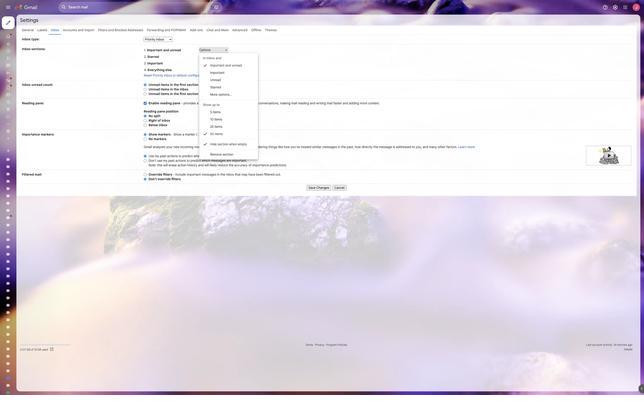Task type: locate. For each thing, give the bounding box(es) containing it.
0 vertical spatial are
[[218, 154, 223, 158]]

reading left writing
[[298, 101, 309, 105]]

mail right up
[[217, 101, 223, 105]]

unread right unread items in the first section 'option'
[[149, 83, 160, 87]]

my inside don't use my past actions to predict which messages are important. note: this will erase action history and will likely reduce the accuracy of importance predictions.
[[163, 159, 168, 163]]

add-ons
[[190, 28, 203, 32]]

list
[[250, 101, 254, 105]]

inbox for inbox type:
[[22, 37, 31, 41]]

general link
[[22, 28, 34, 32]]

inbox up reading pane:
[[22, 83, 31, 87]]

1 vertical spatial are
[[227, 159, 231, 163]]

0 vertical spatial filters
[[163, 173, 172, 177]]

0 horizontal spatial how
[[284, 145, 290, 149]]

unread for unread items in the first section
[[149, 83, 160, 87]]

items down unread items in the inbox
[[161, 92, 169, 96]]

first up provides
[[180, 92, 186, 96]]

mail:
[[35, 173, 42, 177]]

may
[[242, 173, 248, 177]]

1 horizontal spatial show
[[174, 133, 182, 137]]

policies
[[338, 344, 347, 347]]

1 horizontal spatial a
[[197, 101, 199, 105]]

starred up 3. important
[[147, 55, 159, 59]]

1 horizontal spatial reading
[[144, 110, 157, 114]]

in for unread items in the first section
[[170, 83, 173, 87]]

the down reduce on the left top
[[221, 173, 226, 177]]

0 vertical spatial my
[[155, 154, 159, 158]]

filtered
[[22, 173, 34, 177]]

No markers radio
[[144, 138, 147, 141]]

way
[[199, 101, 205, 105]]

- for show
[[172, 133, 173, 137]]

override
[[158, 177, 171, 181]]

remove
[[210, 153, 222, 157]]

1 vertical spatial important.
[[232, 159, 247, 163]]

of up below inbox
[[158, 119, 161, 123]]

items for 10 items
[[215, 118, 222, 122]]

directly
[[362, 145, 373, 149]]

the right reduce on the left top
[[229, 163, 234, 168]]

search mail image
[[60, 3, 68, 11]]

show
[[203, 103, 211, 107], [149, 133, 157, 137], [174, 133, 182, 137]]

items right "5"
[[213, 110, 221, 114]]

1 horizontal spatial my
[[163, 159, 168, 163]]

inbox down inbox type:
[[22, 47, 31, 51]]

1 vertical spatial important
[[187, 173, 201, 177]]

no for no split
[[149, 114, 153, 118]]

past,
[[347, 145, 354, 149]]

1 horizontal spatial your
[[242, 101, 249, 105]]

importance
[[253, 163, 269, 168]]

navigation
[[0, 15, 55, 396], [22, 184, 632, 191]]

0 horizontal spatial are
[[218, 154, 223, 158]]

1 horizontal spatial gb
[[37, 348, 41, 352]]

enable reading pane - provides a way to read mail right next to your list of conversations, making mail reading and writing mail faster and adding more context.
[[149, 101, 380, 105]]

other
[[438, 145, 446, 149]]

reading up reading pane position
[[160, 101, 172, 105]]

0 vertical spatial markers
[[158, 133, 171, 137]]

inbox down unread items in the first section
[[180, 87, 188, 92]]

forwarding and pop/imap
[[147, 28, 186, 32]]

1 gb from the left
[[26, 348, 30, 352]]

details
[[625, 348, 633, 352]]

don't override filters
[[149, 177, 181, 181]]

add-
[[190, 28, 198, 32]]

1 vertical spatial pane
[[157, 110, 165, 114]]

making
[[280, 101, 291, 105]]

terms
[[306, 344, 313, 347]]

2 mail from the left
[[292, 101, 297, 105]]

don't up "note:"
[[149, 159, 156, 163]]

items right 50
[[215, 132, 223, 136]]

important down history
[[187, 173, 201, 177]]

of right accuracy
[[249, 163, 252, 168]]

labels link
[[37, 28, 47, 32]]

None checkbox
[[144, 102, 147, 105]]

items for unread items in the first section and inbox, for example (2 : 3).
[[161, 92, 169, 96]]

things
[[269, 145, 278, 149]]

past up erase
[[168, 159, 175, 163]]

predict down incoming
[[182, 154, 193, 158]]

1 vertical spatial starred
[[210, 85, 221, 89]]

are up reduce on the left top
[[227, 159, 231, 163]]

important. right as
[[238, 133, 253, 137]]

0 vertical spatial a
[[197, 101, 199, 105]]

1 horizontal spatial mail
[[292, 101, 297, 105]]

0 horizontal spatial show
[[149, 133, 157, 137]]

more right adding
[[360, 101, 368, 105]]

below
[[149, 123, 158, 127]]

1 vertical spatial which
[[202, 159, 210, 163]]

considering
[[251, 145, 268, 149]]

cancel button
[[333, 185, 347, 191]]

None radio
[[144, 159, 147, 163], [144, 173, 147, 177], [144, 159, 147, 163], [144, 173, 147, 177]]

items right 10
[[215, 118, 222, 122]]

support image
[[603, 5, 609, 10]]

- left the include at the top left of page
[[173, 173, 175, 177]]

3).
[[241, 92, 245, 96]]

save changes
[[309, 186, 330, 190]]

my right use
[[163, 159, 168, 163]]

default
[[177, 74, 187, 78]]

None radio
[[144, 133, 147, 136]]

1 horizontal spatial how
[[355, 145, 361, 149]]

unread right unread items in the first section and inbox, for example (2 : 3). radio
[[149, 92, 160, 96]]

to up action
[[179, 154, 182, 158]]

items right 25
[[215, 125, 223, 129]]

unread up for
[[210, 78, 221, 82]]

to right next
[[239, 101, 242, 105]]

in up unread items in the inbox
[[170, 83, 173, 87]]

0 vertical spatial past
[[160, 154, 167, 158]]

important down in inbox and on the top
[[210, 63, 225, 68]]

filters
[[163, 173, 172, 177], [172, 177, 181, 181]]

1 horizontal spatial unread
[[170, 48, 181, 52]]

2 horizontal spatial show
[[203, 103, 211, 107]]

in down unread items in the first section
[[170, 87, 173, 92]]

0 vertical spatial no
[[149, 114, 153, 118]]

0 vertical spatial unread
[[170, 48, 181, 52]]

markers for no
[[154, 137, 167, 141]]

2 don't from the top
[[149, 177, 157, 181]]

terms · privacy · program policies
[[306, 344, 347, 347]]

1 vertical spatial reading
[[144, 110, 157, 114]]

in down unread items in the inbox
[[170, 92, 173, 96]]

1 vertical spatial no
[[149, 137, 153, 141]]

will left the likely
[[205, 163, 209, 168]]

0 horizontal spatial more
[[360, 101, 368, 105]]

marker
[[185, 133, 195, 137]]

1 vertical spatial a
[[183, 133, 184, 137]]

0 horizontal spatial past
[[160, 154, 167, 158]]

actions up action
[[176, 159, 186, 163]]

of left 15 at the left of the page
[[31, 348, 34, 352]]

first down default
[[180, 83, 186, 87]]

which up history
[[194, 154, 202, 158]]

to left default
[[173, 74, 176, 78]]

1 horizontal spatial ·
[[325, 344, 326, 347]]

important,
[[235, 145, 250, 149]]

footer
[[16, 343, 637, 352]]

unread right unread items in the inbox radio
[[149, 87, 160, 92]]

messages up reduce on the left top
[[211, 159, 226, 163]]

pane up position
[[173, 101, 181, 105]]

3.
[[144, 61, 147, 65]]

how right 'like'
[[284, 145, 290, 149]]

mail left faster
[[327, 101, 333, 105]]

are
[[218, 154, 223, 158], [227, 159, 231, 163]]

1 vertical spatial markers
[[154, 137, 167, 141]]

terms link
[[306, 344, 313, 347]]

unread items in the first section and inbox, for example (2 : 3).
[[149, 92, 245, 96]]

0 horizontal spatial will
[[163, 163, 168, 168]]

a left way
[[197, 101, 199, 105]]

items up unread items in the inbox
[[161, 83, 169, 87]]

privacy
[[315, 344, 325, 347]]

pane:
[[35, 101, 44, 105]]

inbox link
[[51, 28, 59, 32]]

use
[[157, 159, 162, 163]]

0 horizontal spatial unread
[[31, 83, 42, 87]]

gb
[[26, 348, 30, 352], [37, 348, 41, 352]]

don't down override
[[149, 177, 157, 181]]

reading for reading pane:
[[22, 101, 35, 105]]

2 vertical spatial unread
[[31, 83, 42, 87]]

1 horizontal spatial will
[[205, 163, 209, 168]]

important
[[224, 154, 238, 158], [187, 173, 201, 177]]

1 vertical spatial first
[[180, 92, 186, 96]]

last
[[587, 344, 592, 347]]

1 vertical spatial unread
[[232, 63, 242, 68]]

filters up don't override filters
[[163, 173, 172, 177]]

inbox for inbox sections:
[[22, 47, 31, 51]]

1 vertical spatial more
[[468, 145, 475, 149]]

inbox right in
[[207, 56, 215, 60]]

0 vertical spatial your
[[242, 101, 249, 105]]

1 vertical spatial actions
[[176, 159, 186, 163]]

markers for show
[[158, 133, 171, 137]]

1 horizontal spatial reading
[[298, 101, 309, 105]]

of
[[255, 101, 258, 105], [158, 119, 161, 123], [249, 163, 252, 168], [31, 348, 34, 352]]

show left marker
[[174, 133, 182, 137]]

1 vertical spatial -
[[172, 133, 173, 137]]

you've
[[291, 145, 300, 149]]

a left marker
[[183, 133, 184, 137]]

inbox down the right of inbox at the top left of page
[[159, 123, 167, 127]]

no right no markers radio
[[149, 137, 153, 141]]

1 horizontal spatial starred
[[210, 85, 221, 89]]

1 first from the top
[[180, 83, 186, 87]]

reading pane:
[[22, 101, 44, 105]]

1 vertical spatial your
[[166, 145, 173, 149]]

0 vertical spatial starred
[[147, 55, 159, 59]]

0 horizontal spatial reading
[[22, 101, 35, 105]]

in down reduce on the left top
[[217, 173, 220, 177]]

0 vertical spatial pane
[[173, 101, 181, 105]]

items for 25 items
[[215, 125, 223, 129]]

don't inside don't use my past actions to predict which messages are important. note: this will erase action history and will likely reduce the accuracy of importance predictions.
[[149, 159, 156, 163]]

0 vertical spatial don't
[[149, 159, 156, 163]]

1 horizontal spatial important
[[224, 154, 238, 158]]

count:
[[43, 83, 53, 87]]

actions up erase
[[167, 154, 178, 158]]

1 no from the top
[[149, 114, 153, 118]]

program policies link
[[327, 344, 347, 347]]

0 horizontal spatial ·
[[314, 344, 315, 347]]

0 vertical spatial first
[[180, 83, 186, 87]]

1 vertical spatial past
[[168, 159, 175, 163]]

1 horizontal spatial past
[[168, 159, 175, 163]]

predict up the remove
[[214, 145, 224, 149]]

reading up no split
[[144, 110, 157, 114]]

more right learn at the top of the page
[[468, 145, 475, 149]]

program
[[327, 344, 337, 347]]

5 items
[[210, 110, 221, 114]]

minutes
[[618, 344, 628, 347]]

how right past,
[[355, 145, 361, 149]]

show up "no markers"
[[149, 133, 157, 137]]

likely
[[210, 163, 217, 168]]

markers up "no markers"
[[158, 133, 171, 137]]

to inside don't use my past actions to predict which messages are important. note: this will erase action history and will likely reduce the accuracy of importance predictions.
[[187, 159, 190, 163]]

pane
[[173, 101, 181, 105], [157, 110, 165, 114]]

2 vertical spatial -
[[173, 173, 175, 177]]

· right 'privacy'
[[325, 344, 326, 347]]

to up history
[[187, 159, 190, 163]]

2 no from the top
[[149, 137, 153, 141]]

inbox for inbox unread count:
[[22, 83, 31, 87]]

mail right making
[[292, 101, 297, 105]]

are up don't use my past actions to predict which messages are important. note: this will erase action history and will likely reduce the accuracy of importance predictions.
[[218, 154, 223, 158]]

50 items
[[210, 132, 223, 136]]

markers up analyzes
[[154, 137, 167, 141]]

1 horizontal spatial pane
[[173, 101, 181, 105]]

important up 2. starred
[[147, 48, 163, 52]]

changes
[[317, 186, 330, 190]]

blocked
[[115, 28, 127, 32]]

0 vertical spatial -
[[181, 101, 183, 105]]

first for unread items in the first section
[[180, 83, 186, 87]]

0 vertical spatial reading
[[22, 101, 35, 105]]

pane up split
[[157, 110, 165, 114]]

1 vertical spatial don't
[[149, 177, 157, 181]]

2 vertical spatial predict
[[191, 159, 201, 163]]

forwarding and pop/imap link
[[147, 28, 186, 32]]

) by messages marked as important.
[[201, 133, 253, 137]]

filters
[[98, 28, 107, 32]]

which up the likely
[[202, 159, 210, 163]]

1 vertical spatial my
[[163, 159, 168, 163]]

0 horizontal spatial gb
[[26, 348, 30, 352]]

1 horizontal spatial are
[[227, 159, 231, 163]]

no split
[[149, 114, 161, 118]]

conversations,
[[258, 101, 279, 105]]

inbox right labels link
[[51, 28, 59, 32]]

filters and blocked addresses link
[[98, 28, 143, 32]]

show left up
[[203, 103, 211, 107]]

priority
[[153, 74, 163, 78]]

unread items in the inbox
[[149, 87, 188, 92]]

reading
[[160, 101, 172, 105], [298, 101, 309, 105]]

settings image
[[613, 5, 619, 10]]

no up right
[[149, 114, 153, 118]]

0 horizontal spatial a
[[183, 133, 184, 137]]

like
[[278, 145, 283, 149]]

2 horizontal spatial unread
[[232, 63, 242, 68]]

important down what's
[[224, 154, 238, 158]]

inbox for inbox link at the top
[[51, 28, 59, 32]]

in
[[203, 56, 206, 60]]

your left new
[[166, 145, 173, 149]]

- left provides
[[181, 101, 183, 105]]

filters down the include at the top left of page
[[172, 177, 181, 181]]

predict down the use my past actions to predict which messages are important to me. in the top left of the page
[[191, 159, 201, 163]]

no
[[149, 114, 153, 118], [149, 137, 153, 141]]

inbox left type:
[[22, 37, 31, 41]]

·
[[314, 344, 315, 347], [325, 344, 326, 347]]

2 first from the top
[[180, 92, 186, 96]]

read
[[210, 101, 216, 105]]

show for show up to
[[203, 103, 211, 107]]

4. everything else
[[144, 68, 172, 72]]

section right hide
[[218, 142, 228, 147]]

and
[[78, 28, 84, 32], [108, 28, 114, 32], [165, 28, 170, 32], [215, 28, 220, 32], [163, 48, 169, 52], [216, 56, 222, 60], [225, 63, 231, 68], [199, 92, 205, 96], [310, 101, 316, 105], [343, 101, 349, 105], [423, 145, 429, 149], [198, 163, 204, 168]]

the down unread items in the first section
[[174, 87, 179, 92]]

0 horizontal spatial starred
[[147, 55, 159, 59]]

by
[[203, 133, 206, 137]]

unread for unread
[[210, 78, 221, 82]]

0 horizontal spatial reading
[[160, 101, 172, 105]]

don't for don't use my past actions to predict which messages are important. note: this will erase action history and will likely reduce the accuracy of importance predictions.
[[149, 159, 156, 163]]

first for unread items in the first section and inbox, for example (2 : 3).
[[180, 92, 186, 96]]

important
[[147, 48, 163, 52], [147, 61, 163, 65], [210, 63, 225, 68], [210, 71, 225, 75]]

of right list
[[255, 101, 258, 105]]

1 don't from the top
[[149, 159, 156, 163]]

No split radio
[[144, 115, 147, 118]]

section
[[187, 83, 199, 87], [187, 92, 199, 96], [218, 142, 228, 147], [223, 153, 233, 157]]

past up use
[[160, 154, 167, 158]]

None search field
[[58, 2, 223, 13]]

section up unread items in the first section and inbox, for example (2 : 3). on the top left of page
[[187, 83, 199, 87]]

gb right the 0.07
[[26, 348, 30, 352]]

0 horizontal spatial mail
[[217, 101, 223, 105]]

reading left pane: at the left top of the page
[[22, 101, 35, 105]]

2 horizontal spatial mail
[[327, 101, 333, 105]]

used
[[42, 348, 48, 352]]



Task type: describe. For each thing, give the bounding box(es) containing it.
in left past,
[[338, 145, 341, 149]]

navigation containing save changes
[[22, 184, 632, 191]]

right
[[149, 119, 157, 123]]

right of inbox
[[149, 119, 170, 123]]

Search mail text field
[[68, 5, 201, 10]]

cancel
[[335, 186, 345, 190]]

configuration
[[188, 74, 207, 78]]

themes link
[[265, 28, 277, 32]]

me.
[[243, 154, 248, 158]]

no markers
[[149, 137, 167, 141]]

Don't override filters radio
[[144, 178, 147, 181]]

messages right similar
[[323, 145, 337, 149]]

show markers - show a marker (
[[149, 133, 198, 137]]

have
[[249, 173, 255, 177]]

to right up
[[217, 103, 220, 107]]

1 reading from the left
[[160, 101, 172, 105]]

Use my past actions to predict which messages are important to me. radio
[[144, 155, 147, 158]]

2 gb from the left
[[37, 348, 41, 352]]

0 vertical spatial actions
[[167, 154, 178, 158]]

inbox down else
[[164, 74, 172, 78]]

type:
[[31, 37, 40, 41]]

gmail
[[144, 145, 152, 149]]

reading pane position
[[144, 110, 179, 114]]

addressed
[[396, 145, 412, 149]]

markers:
[[41, 133, 54, 137]]

show up to
[[203, 103, 220, 107]]

1 vertical spatial predict
[[182, 154, 193, 158]]

privacy link
[[315, 344, 325, 347]]

to left you,
[[412, 145, 415, 149]]

messages inside don't use my past actions to predict which messages are important. note: this will erase action history and will likely reduce the accuracy of importance predictions.
[[211, 159, 226, 163]]

filters and blocked addresses
[[98, 28, 143, 32]]

messages up the use my past actions to predict which messages are important to me. in the top left of the page
[[194, 145, 209, 149]]

25
[[210, 125, 214, 129]]

reading for reading pane position
[[144, 110, 157, 114]]

1 vertical spatial filters
[[172, 177, 181, 181]]

2 · from the left
[[325, 344, 326, 347]]

learn more link
[[459, 145, 475, 149]]

importance markers:
[[22, 133, 54, 137]]

actions inside don't use my past actions to predict which messages are important. note: this will erase action history and will likely reduce the accuracy of importance predictions.
[[176, 159, 186, 163]]

items for unread items in the inbox
[[161, 87, 169, 92]]

of inside footer
[[31, 348, 34, 352]]

1 · from the left
[[314, 344, 315, 347]]

add-ons link
[[190, 28, 203, 32]]

1 will from the left
[[163, 163, 168, 168]]

the right directly
[[374, 145, 378, 149]]

chat and meet
[[207, 28, 229, 32]]

advanced search options image
[[212, 3, 221, 12]]

0 horizontal spatial pane
[[157, 110, 165, 114]]

factors.
[[447, 145, 458, 149]]

hide section when empty
[[210, 142, 247, 147]]

messages up the likely
[[203, 154, 218, 158]]

position
[[166, 110, 179, 114]]

below inbox
[[149, 123, 167, 127]]

1 how from the left
[[284, 145, 290, 149]]

34
[[614, 344, 617, 347]]

no for no markers
[[149, 137, 153, 141]]

offline
[[251, 28, 261, 32]]

as
[[234, 133, 238, 137]]

history
[[187, 163, 197, 168]]

predict inside don't use my past actions to predict which messages are important. note: this will erase action history and will likely reduce the accuracy of importance predictions.
[[191, 159, 201, 163]]

more
[[210, 93, 218, 97]]

of inside don't use my past actions to predict which messages are important. note: this will erase action history and will likely reduce the accuracy of importance predictions.
[[249, 163, 252, 168]]

3. important
[[144, 61, 163, 65]]

1 mail from the left
[[217, 101, 223, 105]]

reduce
[[218, 163, 228, 168]]

(
[[196, 133, 197, 137]]

reset
[[144, 74, 152, 78]]

reset priority inbox to default configuration
[[144, 74, 207, 78]]

pop/imap
[[171, 28, 186, 32]]

to up the remove
[[210, 145, 213, 149]]

25 items
[[210, 125, 223, 129]]

import
[[84, 28, 94, 32]]

show for show markers - show a marker (
[[149, 133, 157, 137]]

0.07 gb of 15 gb used
[[20, 348, 48, 352]]

10 items
[[210, 118, 222, 122]]

2 will from the left
[[205, 163, 209, 168]]

use my past actions to predict which messages are important to me.
[[149, 154, 248, 158]]

inbox left that
[[226, 173, 234, 177]]

context.
[[368, 101, 380, 105]]

inbox up below inbox
[[162, 119, 170, 123]]

messages down 25 items
[[207, 133, 222, 137]]

0 vertical spatial important
[[224, 154, 238, 158]]

save changes button
[[307, 185, 331, 191]]

the inside don't use my past actions to predict which messages are important. note: this will erase action history and will likely reduce the accuracy of importance predictions.
[[229, 163, 234, 168]]

this
[[157, 163, 163, 168]]

erase
[[169, 163, 177, 168]]

1 horizontal spatial more
[[468, 145, 475, 149]]

enable
[[149, 101, 159, 105]]

chat
[[207, 28, 214, 32]]

0 horizontal spatial my
[[155, 154, 159, 158]]

0 vertical spatial which
[[194, 154, 202, 158]]

when
[[229, 142, 237, 147]]

inbox,
[[206, 92, 216, 96]]

section up provides
[[187, 92, 199, 96]]

past inside don't use my past actions to predict which messages are important. note: this will erase action history and will likely reduce the accuracy of importance predictions.
[[168, 159, 175, 163]]

out.
[[276, 173, 281, 177]]

you,
[[416, 145, 422, 149]]

filtered mail:
[[22, 173, 42, 177]]

message
[[379, 145, 392, 149]]

link to an instructional video for priority inbox image
[[587, 146, 632, 166]]

options
[[199, 48, 211, 52]]

:
[[240, 92, 240, 96]]

predictions.
[[270, 163, 287, 168]]

3 mail from the left
[[327, 101, 333, 105]]

10
[[210, 118, 214, 122]]

important down "important and unread"
[[210, 71, 225, 75]]

Unread items in the first section and inbox, for example (2 : 3). radio
[[144, 92, 147, 96]]

the down unread items in the inbox
[[174, 92, 179, 96]]

override
[[149, 173, 162, 177]]

don't for don't override filters
[[149, 177, 157, 181]]

override filters - include important messages in the inbox that may have been filtered out.
[[149, 173, 281, 177]]

0 vertical spatial predict
[[214, 145, 224, 149]]

unread for unread items in the first section and inbox, for example (2 : 3).
[[149, 92, 160, 96]]

forwarding
[[147, 28, 164, 32]]

empty
[[238, 142, 247, 147]]

0 vertical spatial important.
[[238, 133, 253, 137]]

themes
[[265, 28, 277, 32]]

general
[[22, 28, 34, 32]]

- for include
[[173, 173, 175, 177]]

footer containing terms
[[16, 343, 637, 352]]

2 how from the left
[[355, 145, 361, 149]]

items for 5 items
[[213, 110, 221, 114]]

4.
[[144, 68, 147, 72]]

items for unread items in the first section
[[161, 83, 169, 87]]

are inside don't use my past actions to predict which messages are important. note: this will erase action history and will likely reduce the accuracy of importance predictions.
[[227, 159, 231, 163]]

save
[[309, 186, 316, 190]]

important up the everything
[[147, 61, 163, 65]]

2 reading from the left
[[298, 101, 309, 105]]

section down what's
[[223, 153, 233, 157]]

is
[[393, 145, 395, 149]]

0 vertical spatial more
[[360, 101, 368, 105]]

1.
[[144, 48, 146, 52]]

remove section
[[210, 153, 233, 157]]

messages down the likely
[[202, 173, 217, 177]]

0 horizontal spatial important
[[187, 173, 201, 177]]

which inside don't use my past actions to predict which messages are important. note: this will erase action history and will likely reduce the accuracy of importance predictions.
[[202, 159, 210, 163]]

labels
[[37, 28, 47, 32]]

and inside don't use my past actions to predict which messages are important. note: this will erase action history and will likely reduce the accuracy of importance predictions.
[[198, 163, 204, 168]]

to left me.
[[239, 154, 242, 158]]

similar
[[313, 145, 322, 149]]

items for 50 items
[[215, 132, 223, 136]]

Below inbox radio
[[144, 124, 147, 127]]

else
[[166, 68, 172, 72]]

sections:
[[31, 47, 46, 51]]

in for unread items in the first section and inbox, for example (2 : 3).
[[170, 92, 173, 96]]

in for unread items in the inbox
[[170, 87, 173, 92]]

Right of inbox radio
[[144, 119, 147, 123]]

advanced
[[233, 28, 248, 32]]

the up unread items in the inbox
[[174, 83, 179, 87]]

the left past,
[[342, 145, 346, 149]]

inbox type:
[[22, 37, 40, 41]]

to right way
[[206, 101, 209, 105]]

accuracy
[[235, 163, 248, 168]]

main menu image
[[5, 5, 11, 10]]

Unread items in the inbox radio
[[144, 88, 147, 91]]

gmail image
[[15, 3, 39, 12]]

0 horizontal spatial your
[[166, 145, 173, 149]]

analyzes
[[153, 145, 166, 149]]

ago
[[628, 344, 633, 347]]

unread for unread items in the inbox
[[149, 87, 160, 92]]

important. inside don't use my past actions to predict which messages are important. note: this will erase action history and will likely reduce the accuracy of importance predictions.
[[232, 159, 247, 163]]

Unread items in the first section radio
[[144, 83, 147, 87]]

example
[[222, 92, 235, 96]]

follow link to manage storage image
[[50, 348, 54, 352]]

details link
[[625, 348, 633, 352]]



Task type: vqa. For each thing, say whether or not it's contained in the screenshot.
Support icon at the right top
yes



